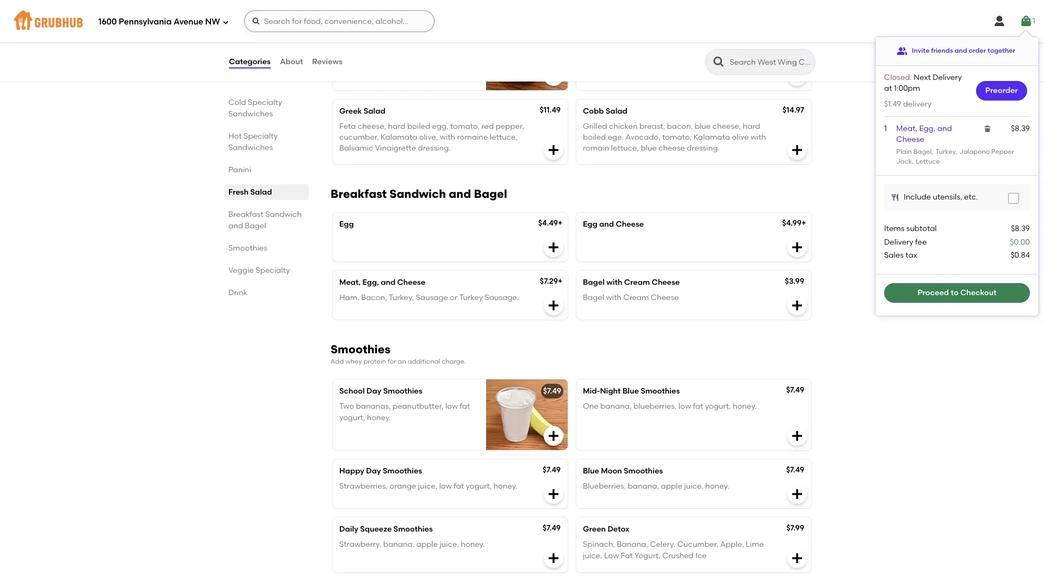 Task type: describe. For each thing, give the bounding box(es) containing it.
invite
[[913, 47, 930, 55]]

grilled chicken breast, bacon, blue cheese, hard boiled ege. avocado, tomato, kalamata olive with romain lettuce, blue cheese dressing.
[[583, 122, 767, 153]]

invite friends and order together button
[[897, 41, 1016, 61]]

sales
[[885, 251, 904, 260]]

1 vertical spatial turkey
[[460, 293, 483, 303]]

fat for juice,
[[454, 482, 464, 492]]

smoothies up orange
[[383, 467, 422, 476]]

fee
[[916, 238, 928, 247]]

svg image for ham, bacon, turkey, sausage or turkey sausage.
[[547, 299, 561, 312]]

utensils,
[[934, 193, 963, 202]]

closed . next delivery at 1:00pm
[[885, 73, 963, 93]]

happy day smoothies
[[340, 467, 422, 476]]

include utensils, etc.
[[905, 193, 979, 202]]

vinaigrette.
[[619, 53, 661, 62]]

day for happy
[[366, 467, 381, 476]]

1600
[[99, 17, 117, 26]]

olive
[[733, 133, 749, 142]]

mid-
[[583, 387, 601, 396]]

items subtotal
[[885, 224, 938, 234]]

tooltip containing closed
[[876, 30, 1039, 316]]

hot specialty sandwiches
[[229, 132, 278, 152]]

an
[[398, 358, 406, 366]]

closed
[[885, 73, 911, 82]]

carrot,
[[616, 42, 640, 51]]

$14.97
[[783, 105, 805, 115]]

1 horizontal spatial blue
[[623, 387, 639, 396]]

salad for cobb salad
[[606, 106, 628, 116]]

nw
[[205, 17, 220, 26]]

one banana, blueberries, low fat yogurt, honey.
[[583, 402, 757, 412]]

protein
[[364, 358, 386, 366]]

pennsylvania
[[119, 17, 172, 26]]

cucumber, inside "tomato, carrot, cucumber, with romaine lettuce, balsamic vinaigrette."
[[642, 42, 682, 51]]

etc.
[[965, 193, 979, 202]]

night
[[601, 387, 621, 396]]

reviews button
[[312, 42, 343, 82]]

meat, inside meat, egg, and cheese
[[897, 124, 918, 133]]

one
[[583, 402, 599, 412]]

school day smoothies image
[[487, 380, 568, 451]]

strawberry,
[[340, 541, 382, 550]]

+ for $4.49
[[558, 219, 563, 228]]

with inside shredded parmesan, house croutons, with romaine lettuce, caesar dressing.
[[376, 53, 391, 62]]

next
[[915, 73, 932, 82]]

specialty for cold specialty sandwiches
[[248, 98, 282, 107]]

proceed to checkout
[[918, 288, 997, 298]]

balsamic
[[340, 144, 374, 153]]

cold specialty sandwiches tab
[[229, 97, 305, 120]]

tomato, carrot, cucumber, with romaine lettuce, balsamic vinaigrette. button
[[577, 19, 812, 90]]

svg image for two bananas, peanutbutter, low fat yogurt, honey.
[[547, 430, 561, 443]]

2 bagel with cream cheese from the top
[[583, 293, 679, 303]]

apple for blue moon smoothies
[[661, 482, 683, 492]]

sausage
[[416, 293, 448, 303]]

$11.49
[[540, 105, 561, 115]]

turkey,
[[389, 293, 414, 303]]

categories
[[229, 57, 271, 66]]

turkey inside tooltip
[[936, 148, 956, 156]]

+ for $4.99
[[802, 219, 807, 228]]

delivery inside closed . next delivery at 1:00pm
[[933, 73, 963, 82]]

romaine inside "feta cheese, hard boiled egg, tomato, red pepper, cucumber, kalamata olive, with romaine lettuce, balsamic vinaigrette dressing."
[[457, 133, 488, 142]]

lime
[[746, 541, 764, 550]]

specialty for veggie specialty
[[256, 266, 290, 275]]

hard inside "feta cheese, hard boiled egg, tomato, red pepper, cucumber, kalamata olive, with romaine lettuce, balsamic vinaigrette dressing."
[[388, 122, 406, 131]]

ham, bacon, turkey, sausage or turkey sausage.
[[340, 293, 519, 303]]

breast,
[[640, 122, 666, 131]]

apple,
[[721, 541, 745, 550]]

honey. for two bananas, peanutbutter, low fat yogurt, honey.
[[367, 413, 391, 423]]

preorder button
[[977, 81, 1028, 101]]

egg for egg and cheese
[[583, 220, 598, 229]]

cheese, inside grilled chicken breast, bacon, blue cheese, hard boiled ege. avocado, tomato, kalamata olive with romain lettuce, blue cheese dressing.
[[713, 122, 742, 131]]

or
[[450, 293, 458, 303]]

svg image for grilled chicken breast, bacon, blue cheese, hard boiled ege. avocado, tomato, kalamata olive with romain lettuce, blue cheese dressing.
[[791, 143, 804, 157]]

panini tab
[[229, 164, 305, 176]]

caesar salad
[[340, 26, 391, 36]]

egg,
[[432, 122, 449, 131]]

people icon image
[[897, 46, 908, 57]]

olive,
[[419, 133, 438, 142]]

banana, for moon
[[628, 482, 660, 492]]

0 horizontal spatial meat, egg, and cheese
[[340, 278, 426, 287]]

add
[[331, 358, 344, 366]]

$7.29
[[540, 277, 558, 286]]

veggie specialty tab
[[229, 265, 305, 276]]

items
[[885, 224, 905, 234]]

shredded parmesan, house croutons, with romaine lettuce, caesar dressing.
[[340, 42, 454, 73]]

$1.49 delivery
[[885, 99, 932, 109]]

plain bagel turkey
[[897, 148, 956, 156]]

1 vertical spatial meat,
[[340, 278, 361, 287]]

hot specialty sandwiches tab
[[229, 131, 305, 153]]

romaine inside shredded parmesan, house croutons, with romaine lettuce, caesar dressing.
[[393, 53, 424, 62]]

and inside breakfast sandwich and bagel
[[229, 222, 243, 231]]

fresh salad
[[229, 188, 272, 197]]

1 vertical spatial egg,
[[363, 278, 379, 287]]

0 vertical spatial blue
[[695, 122, 711, 131]]

svg image for bagel with cream cheese
[[791, 299, 804, 312]]

two
[[340, 402, 354, 412]]

$1.49
[[885, 99, 902, 109]]

yogurt, for strawberries, orange juice, low fat yogurt, honey.
[[466, 482, 492, 492]]

egg for egg
[[340, 220, 354, 229]]

$7.49 for strawberry, banana, apple juice, honey.
[[543, 524, 561, 533]]

pepper
[[992, 148, 1015, 156]]

$4.49 +
[[539, 219, 563, 228]]

proceed to checkout button
[[885, 284, 1031, 303]]

svg image for blueberries, banana, apple juice, honey.
[[791, 488, 804, 501]]

0 vertical spatial sandwich
[[390, 187, 446, 201]]

$3.99
[[786, 277, 805, 286]]

green
[[583, 525, 606, 534]]

smoothies tab
[[229, 243, 305, 254]]

low
[[605, 552, 620, 561]]

sandwiches for hot
[[229, 143, 273, 152]]

boiled inside grilled chicken breast, bacon, blue cheese, hard boiled ege. avocado, tomato, kalamata olive with romain lettuce, blue cheese dressing.
[[583, 133, 606, 142]]

drink
[[229, 288, 248, 298]]

with inside "feta cheese, hard boiled egg, tomato, red pepper, cucumber, kalamata olive, with romaine lettuce, balsamic vinaigrette dressing."
[[440, 133, 456, 142]]

salad inside tab
[[251, 188, 272, 197]]

school
[[340, 387, 365, 396]]

breakfast sandwich and bagel tab
[[229, 209, 305, 232]]

romain
[[583, 144, 610, 153]]

strawberries, orange juice, low fat yogurt, honey.
[[340, 482, 518, 492]]

svg image for strawberry, banana, apple juice, honey.
[[547, 552, 561, 565]]

smoothies up blueberries,
[[641, 387, 680, 396]]

banana, for night
[[601, 402, 632, 412]]

chicken
[[609, 122, 638, 131]]

shredded
[[340, 42, 376, 51]]

0 vertical spatial cream
[[625, 278, 650, 287]]

cold specialty sandwiches
[[229, 98, 282, 119]]

1 caesar from the top
[[340, 26, 367, 36]]

Search West Wing Cafe - Penn Ave search field
[[729, 57, 813, 67]]

spinach, banana, celery, cucumber, apple, lime juice, low fat yogurt, crushed ice
[[583, 541, 764, 561]]

honey. for strawberries, orange juice, low fat yogurt, honey.
[[494, 482, 518, 492]]

hot
[[229, 132, 242, 141]]

banana, for squeeze
[[384, 541, 415, 550]]

egg and cheese
[[583, 220, 644, 229]]

smoothies add whey protein for an additional charge.
[[331, 343, 466, 366]]

0 vertical spatial breakfast
[[331, 187, 387, 201]]

smoothies inside tab
[[229, 244, 267, 253]]

boiled inside "feta cheese, hard boiled egg, tomato, red pepper, cucumber, kalamata olive, with romaine lettuce, balsamic vinaigrette dressing."
[[408, 122, 431, 131]]

to
[[952, 288, 959, 298]]

tomato, inside "feta cheese, hard boiled egg, tomato, red pepper, cucumber, kalamata olive, with romaine lettuce, balsamic vinaigrette dressing."
[[451, 122, 480, 131]]

$7.49 for strawberries, orange juice, low fat yogurt, honey.
[[543, 466, 561, 475]]

dressing. inside shredded parmesan, house croutons, with romaine lettuce, caesar dressing.
[[369, 64, 401, 73]]

proceed
[[918, 288, 950, 298]]

dressing. inside grilled chicken breast, bacon, blue cheese, hard boiled ege. avocado, tomato, kalamata olive with romain lettuce, blue cheese dressing.
[[687, 144, 720, 153]]



Task type: vqa. For each thing, say whether or not it's contained in the screenshot.


Task type: locate. For each thing, give the bounding box(es) containing it.
0 horizontal spatial hard
[[388, 122, 406, 131]]

0 vertical spatial egg,
[[920, 124, 936, 133]]

1 horizontal spatial sandwich
[[390, 187, 446, 201]]

apple down daily squeeze smoothies
[[417, 541, 438, 550]]

$7.49 for blueberries, banana, apple juice, honey.
[[787, 466, 805, 475]]

svg image for one banana, blueberries, low fat yogurt, honey.
[[791, 430, 804, 443]]

hard up vinaigrette
[[388, 122, 406, 131]]

0 horizontal spatial egg,
[[363, 278, 379, 287]]

1 inside button
[[1033, 16, 1036, 25]]

0 vertical spatial banana,
[[601, 402, 632, 412]]

2 $8.39 from the top
[[1012, 224, 1031, 234]]

moon
[[602, 467, 622, 476]]

1 horizontal spatial cucumber,
[[642, 42, 682, 51]]

pepper,
[[496, 122, 525, 131]]

0 vertical spatial $8.39
[[1012, 124, 1031, 133]]

meat, up ham,
[[340, 278, 361, 287]]

cucumber, up vinaigrette.
[[642, 42, 682, 51]]

egg, inside tooltip
[[920, 124, 936, 133]]

hard inside grilled chicken breast, bacon, blue cheese, hard boiled ege. avocado, tomato, kalamata olive with romain lettuce, blue cheese dressing.
[[743, 122, 761, 131]]

include
[[905, 193, 932, 202]]

low for blueberries,
[[679, 402, 692, 412]]

1 vertical spatial cucumber,
[[340, 133, 379, 142]]

0 horizontal spatial blue
[[641, 144, 657, 153]]

crushed
[[663, 552, 694, 561]]

0 horizontal spatial meat,
[[340, 278, 361, 287]]

caesar inside shredded parmesan, house croutons, with romaine lettuce, caesar dressing.
[[340, 64, 367, 73]]

smoothies up "veggie" at the top of the page
[[229, 244, 267, 253]]

1 bagel with cream cheese from the top
[[583, 278, 680, 287]]

juice, inside spinach, banana, celery, cucumber, apple, lime juice, low fat yogurt, crushed ice
[[583, 552, 603, 561]]

1 vertical spatial sandwiches
[[229, 143, 273, 152]]

boiled up olive,
[[408, 122, 431, 131]]

blue
[[623, 387, 639, 396], [583, 467, 600, 476]]

1 horizontal spatial yogurt,
[[466, 482, 492, 492]]

smoothies up two bananas, peanutbutter, low fat yogurt, honey.
[[384, 387, 423, 396]]

breakfast sandwich and bagel down the fresh salad tab
[[229, 210, 302, 231]]

reviews
[[312, 57, 343, 66]]

1 vertical spatial specialty
[[244, 132, 278, 141]]

honey. for one banana, blueberries, low fat yogurt, honey.
[[733, 402, 757, 412]]

0 horizontal spatial dressing.
[[369, 64, 401, 73]]

yogurt, inside two bananas, peanutbutter, low fat yogurt, honey.
[[340, 413, 365, 423]]

0 vertical spatial yogurt,
[[706, 402, 732, 412]]

blue
[[695, 122, 711, 131], [641, 144, 657, 153]]

2 vertical spatial romaine
[[457, 133, 488, 142]]

blue moon smoothies
[[583, 467, 663, 476]]

0 vertical spatial turkey
[[936, 148, 956, 156]]

yogurt, for two bananas, peanutbutter, low fat yogurt, honey.
[[340, 413, 365, 423]]

1600 pennsylvania avenue nw
[[99, 17, 220, 26]]

0 vertical spatial meat,
[[897, 124, 918, 133]]

kalamata left olive
[[694, 133, 731, 142]]

0 vertical spatial tomato,
[[451, 122, 480, 131]]

1 vertical spatial yogurt,
[[340, 413, 365, 423]]

1 horizontal spatial egg
[[583, 220, 598, 229]]

salad for greek salad
[[364, 106, 386, 116]]

svg image
[[994, 15, 1007, 28], [1020, 15, 1033, 28], [252, 17, 260, 26], [547, 69, 561, 82], [984, 125, 993, 133], [891, 193, 900, 202], [1011, 196, 1018, 202], [547, 241, 561, 254]]

specialty inside hot specialty sandwiches
[[244, 132, 278, 141]]

tomato, carrot, cucumber, with romaine lettuce, balsamic vinaigrette.
[[583, 42, 761, 62]]

sandwiches down hot
[[229, 143, 273, 152]]

with inside grilled chicken breast, bacon, blue cheese, hard boiled ege. avocado, tomato, kalamata olive with romain lettuce, blue cheese dressing.
[[751, 133, 767, 142]]

day up the bananas,
[[367, 387, 382, 396]]

0 horizontal spatial breakfast sandwich and bagel
[[229, 210, 302, 231]]

blue right the night on the bottom of page
[[623, 387, 639, 396]]

0 horizontal spatial tomato,
[[451, 122, 480, 131]]

ice
[[696, 552, 707, 561]]

1 vertical spatial meat, egg, and cheese
[[340, 278, 426, 287]]

1 vertical spatial romaine
[[393, 53, 424, 62]]

banana,
[[617, 541, 649, 550]]

yogurt, for one banana, blueberries, low fat yogurt, honey.
[[706, 402, 732, 412]]

2 horizontal spatial romaine
[[701, 42, 732, 51]]

2 vertical spatial yogurt,
[[466, 482, 492, 492]]

categories button
[[229, 42, 271, 82]]

0 horizontal spatial romaine
[[393, 53, 424, 62]]

0 horizontal spatial boiled
[[408, 122, 431, 131]]

kalamata inside "feta cheese, hard boiled egg, tomato, red pepper, cucumber, kalamata olive, with romaine lettuce, balsamic vinaigrette dressing."
[[381, 133, 418, 142]]

lettuce, down ege.
[[612, 144, 639, 153]]

together
[[988, 47, 1016, 55]]

dressing. inside "feta cheese, hard boiled egg, tomato, red pepper, cucumber, kalamata olive, with romaine lettuce, balsamic vinaigrette dressing."
[[418, 144, 451, 153]]

drink tab
[[229, 287, 305, 299]]

blue left "moon"
[[583, 467, 600, 476]]

specialty for hot specialty sandwiches
[[244, 132, 278, 141]]

tomato, down bacon,
[[663, 133, 692, 142]]

lettuce, inside shredded parmesan, house croutons, with romaine lettuce, caesar dressing.
[[426, 53, 454, 62]]

2 vertical spatial banana,
[[384, 541, 415, 550]]

caesar salad image
[[487, 19, 568, 90]]

strawberries,
[[340, 482, 388, 492]]

day up strawberries,
[[366, 467, 381, 476]]

low
[[446, 402, 458, 412], [679, 402, 692, 412], [440, 482, 452, 492]]

low for juice,
[[440, 482, 452, 492]]

1 vertical spatial 1
[[885, 124, 888, 133]]

ege.
[[608, 133, 624, 142]]

1 horizontal spatial dressing.
[[418, 144, 451, 153]]

2 caesar from the top
[[340, 64, 367, 73]]

tomato,
[[451, 122, 480, 131], [663, 133, 692, 142]]

0 horizontal spatial delivery
[[885, 238, 914, 247]]

fat for peanutbutter,
[[460, 402, 470, 412]]

1 vertical spatial cream
[[624, 293, 650, 303]]

$0.84
[[1011, 251, 1031, 260]]

kalamata up vinaigrette
[[381, 133, 418, 142]]

cheese, up olive
[[713, 122, 742, 131]]

low right orange
[[440, 482, 452, 492]]

tomato, left red
[[451, 122, 480, 131]]

svg image inside main navigation navigation
[[222, 19, 229, 25]]

romaine up search icon
[[701, 42, 732, 51]]

sandwich down the fresh salad tab
[[266, 210, 302, 219]]

main navigation navigation
[[0, 0, 1045, 42]]

$8.39 up $0.00
[[1012, 224, 1031, 234]]

0 vertical spatial cucumber,
[[642, 42, 682, 51]]

cobb
[[583, 106, 604, 116]]

0 horizontal spatial kalamata
[[381, 133, 418, 142]]

delivery right next
[[933, 73, 963, 82]]

egg, up plain bagel turkey
[[920, 124, 936, 133]]

lettuce, down the pepper,
[[490, 133, 518, 142]]

grilled
[[583, 122, 608, 131]]

at
[[885, 84, 893, 93]]

smoothies up "whey" at left bottom
[[331, 343, 391, 356]]

romaine down parmesan,
[[393, 53, 424, 62]]

$4.99 +
[[783, 219, 807, 228]]

1 kalamata from the left
[[381, 133, 418, 142]]

breakfast sandwich and bagel down vinaigrette
[[331, 187, 508, 201]]

happy
[[340, 467, 365, 476]]

1 cheese, from the left
[[358, 122, 386, 131]]

lettuce, inside "tomato, carrot, cucumber, with romaine lettuce, balsamic vinaigrette."
[[733, 42, 761, 51]]

2 hard from the left
[[743, 122, 761, 131]]

bacon,
[[361, 293, 387, 303]]

whey
[[346, 358, 362, 366]]

fresh
[[229, 188, 249, 197]]

with inside "tomato, carrot, cucumber, with romaine lettuce, balsamic vinaigrette."
[[683, 42, 699, 51]]

1 horizontal spatial tomato,
[[663, 133, 692, 142]]

svg image
[[222, 19, 229, 25], [791, 69, 804, 82], [547, 143, 561, 157], [791, 143, 804, 157], [791, 241, 804, 254], [547, 299, 561, 312], [791, 299, 804, 312], [547, 430, 561, 443], [791, 430, 804, 443], [547, 488, 561, 501], [791, 488, 804, 501], [547, 552, 561, 565], [791, 552, 804, 565]]

sandwiches for cold
[[229, 109, 273, 119]]

sandwich
[[390, 187, 446, 201], [266, 210, 302, 219]]

jack
[[897, 158, 913, 165]]

banana, down the night on the bottom of page
[[601, 402, 632, 412]]

jalapeno
[[960, 148, 991, 156]]

specialty
[[248, 98, 282, 107], [244, 132, 278, 141], [256, 266, 290, 275]]

fat inside two bananas, peanutbutter, low fat yogurt, honey.
[[460, 402, 470, 412]]

banana, down daily squeeze smoothies
[[384, 541, 415, 550]]

search icon image
[[713, 56, 726, 69]]

cobb salad
[[583, 106, 628, 116]]

0 vertical spatial meat, egg, and cheese
[[897, 124, 953, 144]]

red
[[482, 122, 494, 131]]

lettuce, inside grilled chicken breast, bacon, blue cheese, hard boiled ege. avocado, tomato, kalamata olive with romain lettuce, blue cheese dressing.
[[612, 144, 639, 153]]

sandwich down vinaigrette
[[390, 187, 446, 201]]

specialty inside cold specialty sandwiches
[[248, 98, 282, 107]]

svg image for strawberries, orange juice, low fat yogurt, honey.
[[547, 488, 561, 501]]

breakfast inside breakfast sandwich and bagel
[[229, 210, 264, 219]]

0 vertical spatial 1
[[1033, 16, 1036, 25]]

2 vertical spatial specialty
[[256, 266, 290, 275]]

low right blueberries,
[[679, 402, 692, 412]]

0 horizontal spatial breakfast
[[229, 210, 264, 219]]

0 horizontal spatial yogurt,
[[340, 413, 365, 423]]

1 horizontal spatial hard
[[743, 122, 761, 131]]

salad for caesar salad
[[369, 26, 391, 36]]

2 egg from the left
[[583, 220, 598, 229]]

bagel inside breakfast sandwich and bagel
[[245, 222, 266, 231]]

0 vertical spatial specialty
[[248, 98, 282, 107]]

specialty right hot
[[244, 132, 278, 141]]

svg image inside the 1 button
[[1020, 15, 1033, 28]]

sandwiches inside hot specialty sandwiches
[[229, 143, 273, 152]]

fresh salad tab
[[229, 187, 305, 198]]

smoothies inside smoothies add whey protein for an additional charge.
[[331, 343, 391, 356]]

dressing. down parmesan,
[[369, 64, 401, 73]]

1 vertical spatial banana,
[[628, 482, 660, 492]]

smoothies up blueberries, banana, apple juice, honey.
[[624, 467, 663, 476]]

salad right greek
[[364, 106, 386, 116]]

2 cheese, from the left
[[713, 122, 742, 131]]

about button
[[280, 42, 304, 82]]

smoothies up strawberry, banana, apple juice, honey.
[[394, 525, 433, 534]]

sandwich inside "tab"
[[266, 210, 302, 219]]

invite friends and order together
[[913, 47, 1016, 55]]

1
[[1033, 16, 1036, 25], [885, 124, 888, 133]]

delivery fee
[[885, 238, 928, 247]]

1 horizontal spatial meat, egg, and cheese
[[897, 124, 953, 144]]

orange
[[390, 482, 417, 492]]

1 horizontal spatial romaine
[[457, 133, 488, 142]]

cheese,
[[358, 122, 386, 131], [713, 122, 742, 131]]

low right the peanutbutter,
[[446, 402, 458, 412]]

veggie
[[229, 266, 254, 275]]

breakfast sandwich and bagel inside "tab"
[[229, 210, 302, 231]]

hard up olive
[[743, 122, 761, 131]]

1 vertical spatial sandwich
[[266, 210, 302, 219]]

kalamata inside grilled chicken breast, bacon, blue cheese, hard boiled ege. avocado, tomato, kalamata olive with romain lettuce, blue cheese dressing.
[[694, 133, 731, 142]]

low for peanutbutter,
[[446, 402, 458, 412]]

1 hard from the left
[[388, 122, 406, 131]]

kalamata
[[381, 133, 418, 142], [694, 133, 731, 142]]

tomato,
[[583, 42, 614, 51]]

for
[[388, 358, 397, 366]]

+
[[558, 219, 563, 228], [802, 219, 807, 228], [558, 277, 563, 286]]

caesar down croutons,
[[340, 64, 367, 73]]

caesar up shredded
[[340, 26, 367, 36]]

salad up 'chicken' at the right
[[606, 106, 628, 116]]

cucumber,
[[678, 541, 719, 550]]

fat
[[621, 552, 633, 561]]

1 vertical spatial boiled
[[583, 133, 606, 142]]

daily squeeze smoothies
[[340, 525, 433, 534]]

vinaigrette
[[375, 144, 416, 153]]

dressing. right cheese
[[687, 144, 720, 153]]

1 egg from the left
[[340, 220, 354, 229]]

egg, up bacon,
[[363, 278, 379, 287]]

delivery up sales tax
[[885, 238, 914, 247]]

about
[[280, 57, 303, 66]]

1 horizontal spatial breakfast sandwich and bagel
[[331, 187, 508, 201]]

avenue
[[174, 17, 203, 26]]

blue right bacon,
[[695, 122, 711, 131]]

1 vertical spatial day
[[366, 467, 381, 476]]

$4.99
[[783, 219, 802, 228]]

$8.39 up pepper
[[1012, 124, 1031, 133]]

fat for blueberries,
[[694, 402, 704, 412]]

day for school
[[367, 387, 382, 396]]

$4.49
[[539, 219, 558, 228]]

dressing. down olive,
[[418, 144, 451, 153]]

1 vertical spatial tomato,
[[663, 133, 692, 142]]

1 $8.39 from the top
[[1012, 124, 1031, 133]]

1 vertical spatial delivery
[[885, 238, 914, 247]]

0 vertical spatial breakfast sandwich and bagel
[[331, 187, 508, 201]]

meat, egg, and cheese inside tooltip
[[897, 124, 953, 144]]

svg image for spinach, banana, celery, cucumber, apple, lime juice, low fat yogurt, crushed ice
[[791, 552, 804, 565]]

0 vertical spatial bagel with cream cheese
[[583, 278, 680, 287]]

tomato, inside grilled chicken breast, bacon, blue cheese, hard boiled ege. avocado, tomato, kalamata olive with romain lettuce, blue cheese dressing.
[[663, 133, 692, 142]]

cucumber, inside "feta cheese, hard boiled egg, tomato, red pepper, cucumber, kalamata olive, with romaine lettuce, balsamic vinaigrette dressing."
[[340, 133, 379, 142]]

1 horizontal spatial kalamata
[[694, 133, 731, 142]]

1 horizontal spatial boiled
[[583, 133, 606, 142]]

1 horizontal spatial turkey
[[936, 148, 956, 156]]

cucumber, up balsamic
[[340, 133, 379, 142]]

parmesan,
[[378, 42, 417, 51]]

turkey right or
[[460, 293, 483, 303]]

celery,
[[650, 541, 676, 550]]

$7.99
[[787, 524, 805, 533]]

1 horizontal spatial blue
[[695, 122, 711, 131]]

school day smoothies
[[340, 387, 423, 396]]

0 horizontal spatial sandwich
[[266, 210, 302, 219]]

1 vertical spatial caesar
[[340, 64, 367, 73]]

0 vertical spatial romaine
[[701, 42, 732, 51]]

0 vertical spatial apple
[[661, 482, 683, 492]]

1 sandwiches from the top
[[229, 109, 273, 119]]

tax
[[906, 251, 918, 260]]

and inside button
[[955, 47, 968, 55]]

banana, down the blue moon smoothies
[[628, 482, 660, 492]]

0 horizontal spatial turkey
[[460, 293, 483, 303]]

lettuce, down house
[[426, 53, 454, 62]]

sandwiches down cold
[[229, 109, 273, 119]]

2 kalamata from the left
[[694, 133, 731, 142]]

blueberries,
[[583, 482, 627, 492]]

meat, up plain
[[897, 124, 918, 133]]

day
[[367, 387, 382, 396], [366, 467, 381, 476]]

charge.
[[442, 358, 466, 366]]

cheese, down greek salad
[[358, 122, 386, 131]]

1 vertical spatial blue
[[583, 467, 600, 476]]

$7.49 for one banana, blueberries, low fat yogurt, honey.
[[787, 386, 805, 395]]

$7.49
[[787, 386, 805, 395], [544, 387, 562, 396], [543, 466, 561, 475], [787, 466, 805, 475], [543, 524, 561, 533]]

order
[[970, 47, 987, 55]]

salad right fresh
[[251, 188, 272, 197]]

svg image for feta cheese, hard boiled egg, tomato, red pepper, cucumber, kalamata olive, with romaine lettuce, balsamic vinaigrette dressing.
[[547, 143, 561, 157]]

0 horizontal spatial blue
[[583, 467, 600, 476]]

sandwiches inside cold specialty sandwiches
[[229, 109, 273, 119]]

apple
[[661, 482, 683, 492], [417, 541, 438, 550]]

0 horizontal spatial 1
[[885, 124, 888, 133]]

lettuce, up search west wing cafe - penn ave search field
[[733, 42, 761, 51]]

tooltip
[[876, 30, 1039, 316]]

spinach,
[[583, 541, 616, 550]]

meat, egg, and cheese up plain bagel turkey
[[897, 124, 953, 144]]

specialty right cold
[[248, 98, 282, 107]]

meat, egg, and cheese up bacon,
[[340, 278, 426, 287]]

balsamic
[[583, 53, 618, 62]]

+ for $7.29
[[558, 277, 563, 286]]

breakfast sandwich and bagel
[[331, 187, 508, 201], [229, 210, 302, 231]]

turkey up lettuce
[[936, 148, 956, 156]]

.
[[911, 73, 913, 82]]

salad
[[369, 26, 391, 36], [364, 106, 386, 116], [606, 106, 628, 116], [251, 188, 272, 197]]

1 horizontal spatial egg,
[[920, 124, 936, 133]]

yogurt,
[[706, 402, 732, 412], [340, 413, 365, 423], [466, 482, 492, 492]]

apple down the blue moon smoothies
[[661, 482, 683, 492]]

apple for daily squeeze smoothies
[[417, 541, 438, 550]]

1 vertical spatial $8.39
[[1012, 224, 1031, 234]]

boiled down grilled
[[583, 133, 606, 142]]

0 vertical spatial blue
[[623, 387, 639, 396]]

1 vertical spatial breakfast
[[229, 210, 264, 219]]

cheese, inside "feta cheese, hard boiled egg, tomato, red pepper, cucumber, kalamata olive, with romaine lettuce, balsamic vinaigrette dressing."
[[358, 122, 386, 131]]

salad up parmesan,
[[369, 26, 391, 36]]

1 vertical spatial bagel with cream cheese
[[583, 293, 679, 303]]

2 sandwiches from the top
[[229, 143, 273, 152]]

1 vertical spatial apple
[[417, 541, 438, 550]]

1 horizontal spatial apple
[[661, 482, 683, 492]]

1 horizontal spatial delivery
[[933, 73, 963, 82]]

breakfast down balsamic
[[331, 187, 387, 201]]

house
[[419, 42, 441, 51]]

romaine down red
[[457, 133, 488, 142]]

1 vertical spatial blue
[[641, 144, 657, 153]]

plain
[[897, 148, 913, 156]]

1 horizontal spatial meat,
[[897, 124, 918, 133]]

0 horizontal spatial apple
[[417, 541, 438, 550]]

1 horizontal spatial breakfast
[[331, 187, 387, 201]]

additional
[[408, 358, 440, 366]]

lettuce, inside "feta cheese, hard boiled egg, tomato, red pepper, cucumber, kalamata olive, with romaine lettuce, balsamic vinaigrette dressing."
[[490, 133, 518, 142]]

green detox
[[583, 525, 630, 534]]

1 horizontal spatial cheese,
[[713, 122, 742, 131]]

0 vertical spatial boiled
[[408, 122, 431, 131]]

0 vertical spatial delivery
[[933, 73, 963, 82]]

0 vertical spatial sandwiches
[[229, 109, 273, 119]]

0 horizontal spatial egg
[[340, 220, 354, 229]]

cheese inside meat, egg, and cheese
[[897, 135, 925, 144]]

0 horizontal spatial cucumber,
[[340, 133, 379, 142]]

breakfast down the fresh salad
[[229, 210, 264, 219]]

romaine inside "tomato, carrot, cucumber, with romaine lettuce, balsamic vinaigrette."
[[701, 42, 732, 51]]

0 horizontal spatial cheese,
[[358, 122, 386, 131]]

Search for food, convenience, alcohol... search field
[[244, 10, 435, 32]]

1 vertical spatial breakfast sandwich and bagel
[[229, 210, 302, 231]]

friends
[[932, 47, 954, 55]]

$0.00
[[1011, 238, 1031, 247]]

0 vertical spatial caesar
[[340, 26, 367, 36]]

2 horizontal spatial yogurt,
[[706, 402, 732, 412]]

blue down avocado,
[[641, 144, 657, 153]]

0 vertical spatial day
[[367, 387, 382, 396]]

feta
[[340, 122, 356, 131]]

honey. inside two bananas, peanutbutter, low fat yogurt, honey.
[[367, 413, 391, 423]]

1 horizontal spatial 1
[[1033, 16, 1036, 25]]

low inside two bananas, peanutbutter, low fat yogurt, honey.
[[446, 402, 458, 412]]

specialty down smoothies tab
[[256, 266, 290, 275]]

2 horizontal spatial dressing.
[[687, 144, 720, 153]]



